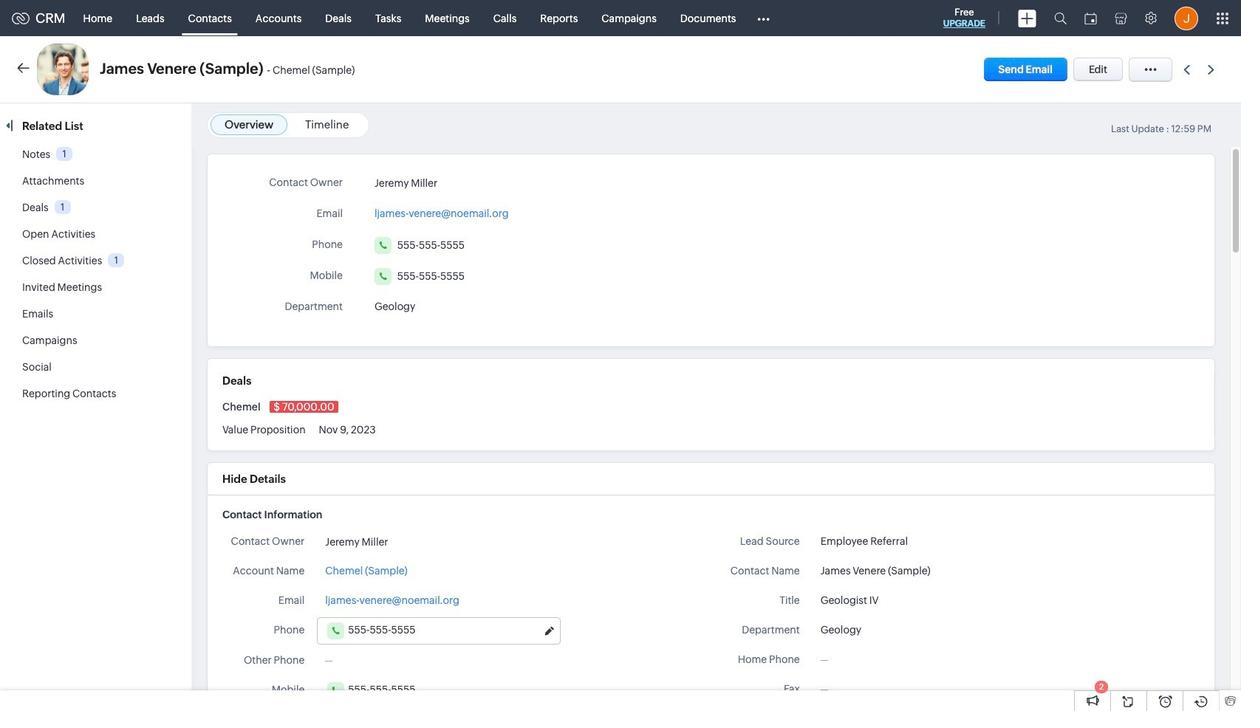 Task type: describe. For each thing, give the bounding box(es) containing it.
profile image
[[1175, 6, 1198, 30]]

search element
[[1045, 0, 1076, 36]]

previous record image
[[1183, 65, 1190, 74]]

next record image
[[1208, 65, 1217, 74]]



Task type: locate. For each thing, give the bounding box(es) containing it.
calendar image
[[1084, 12, 1097, 24]]

create menu image
[[1018, 9, 1036, 27]]

create menu element
[[1009, 0, 1045, 36]]

Other Modules field
[[748, 6, 780, 30]]

profile element
[[1166, 0, 1207, 36]]

search image
[[1054, 12, 1067, 24]]

logo image
[[12, 12, 30, 24]]



Task type: vqa. For each thing, say whether or not it's contained in the screenshot.
the Create Menu element
yes



